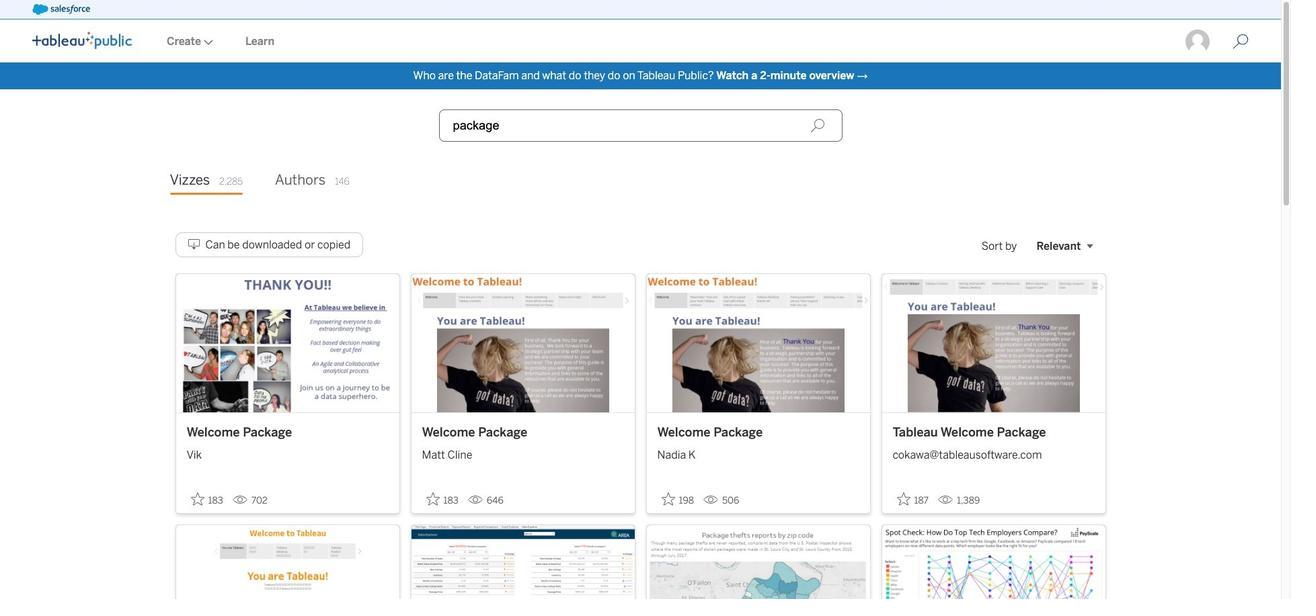 Task type: describe. For each thing, give the bounding box(es) containing it.
Search input field
[[439, 110, 842, 142]]

4 add favorite button from the left
[[893, 489, 933, 511]]

create image
[[201, 40, 213, 45]]

add favorite image for 2nd add favorite button from right
[[661, 493, 675, 506]]

2 add favorite button from the left
[[422, 489, 463, 511]]

search image
[[810, 118, 825, 133]]

jacob.simon6557 image
[[1184, 28, 1211, 55]]

logo image
[[32, 32, 132, 49]]

add favorite image for 1st add favorite button from the right
[[897, 493, 910, 506]]

3 add favorite button from the left
[[657, 489, 698, 511]]



Task type: locate. For each thing, give the bounding box(es) containing it.
add favorite image for third add favorite button from the right
[[426, 493, 440, 506]]

2 add favorite image from the left
[[426, 493, 440, 506]]

3 add favorite image from the left
[[661, 493, 675, 506]]

add favorite image
[[191, 493, 204, 506], [426, 493, 440, 506], [661, 493, 675, 506], [897, 493, 910, 506]]

workbook thumbnail image
[[176, 274, 399, 413], [411, 274, 635, 413], [647, 274, 870, 413], [882, 274, 1105, 413], [176, 526, 399, 600], [411, 526, 635, 600], [647, 526, 870, 600], [882, 526, 1105, 600]]

add favorite image for 4th add favorite button from right
[[191, 493, 204, 506]]

1 add favorite image from the left
[[191, 493, 204, 506]]

4 add favorite image from the left
[[897, 493, 910, 506]]

go to search image
[[1217, 34, 1265, 50]]

Add Favorite button
[[187, 489, 227, 511], [422, 489, 463, 511], [657, 489, 698, 511], [893, 489, 933, 511]]

1 add favorite button from the left
[[187, 489, 227, 511]]

salesforce logo image
[[32, 4, 90, 15]]



Task type: vqa. For each thing, say whether or not it's contained in the screenshot.
1st Add Favorite button
yes



